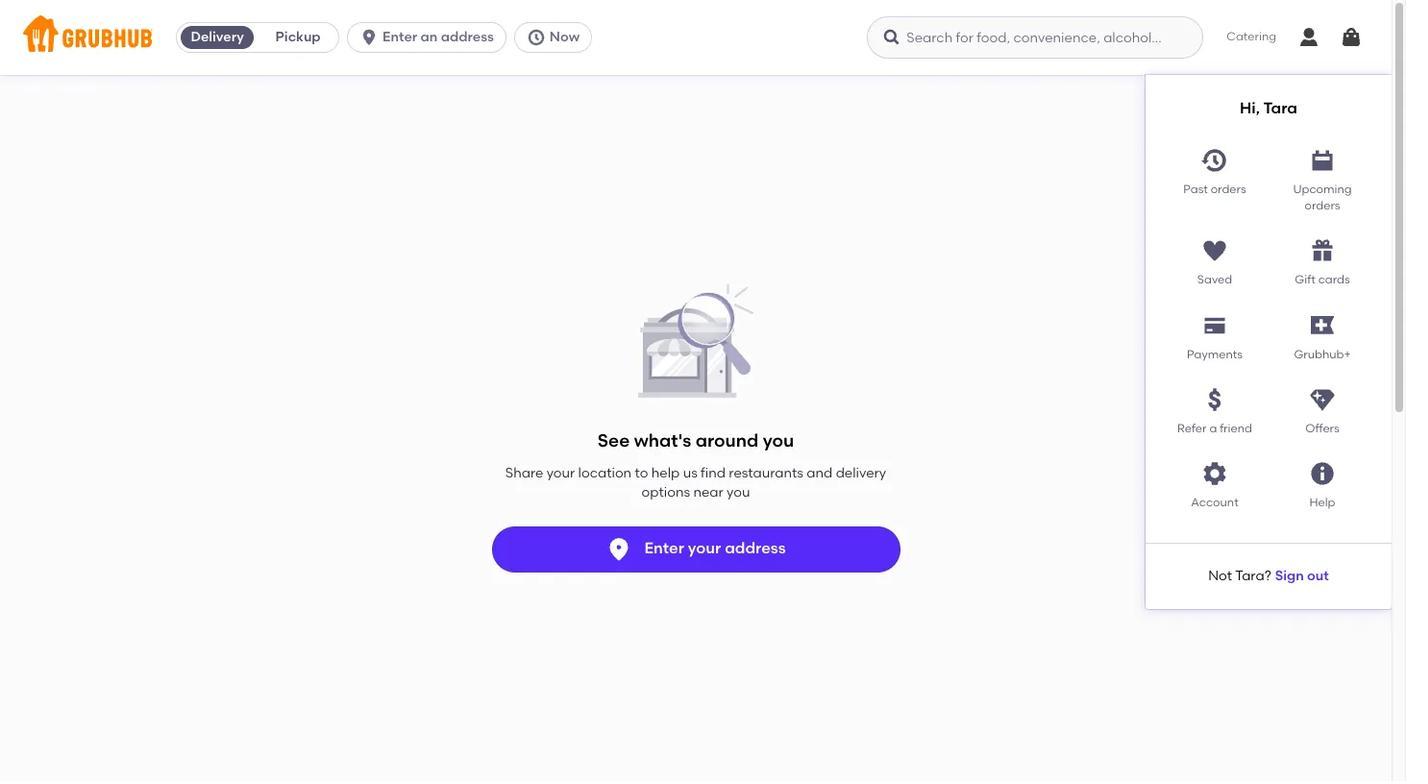 Task type: vqa. For each thing, say whether or not it's contained in the screenshot.
breakfast - avocado toast tab
no



Task type: locate. For each thing, give the bounding box(es) containing it.
address inside button
[[441, 29, 494, 45]]

0 horizontal spatial your
[[547, 465, 575, 482]]

tara
[[1264, 99, 1298, 117], [1236, 568, 1265, 584]]

svg image for refer a friend
[[1202, 387, 1229, 414]]

1 vertical spatial tara
[[1236, 568, 1265, 584]]

to
[[635, 465, 649, 482]]

0 horizontal spatial you
[[727, 485, 750, 501]]

pickup
[[276, 29, 321, 45]]

enter left an
[[383, 29, 417, 45]]

svg image inside help button
[[1310, 461, 1337, 488]]

pickup button
[[258, 22, 339, 53]]

address down the restaurants
[[725, 540, 786, 558]]

a
[[1210, 422, 1218, 436]]

share your location to help us find restaurants and delivery options near you
[[506, 465, 887, 501]]

enter
[[383, 29, 417, 45], [645, 540, 685, 558]]

svg image inside offers link
[[1310, 387, 1337, 414]]

svg image inside payments link
[[1202, 312, 1229, 339]]

address
[[441, 29, 494, 45], [725, 540, 786, 558]]

your inside button
[[688, 540, 721, 558]]

out
[[1308, 568, 1330, 584]]

svg image inside upcoming orders link
[[1310, 147, 1337, 174]]

svg image inside refer a friend button
[[1202, 387, 1229, 414]]

see
[[598, 430, 630, 452]]

enter inside button
[[383, 29, 417, 45]]

not
[[1209, 568, 1233, 584]]

enter right position icon
[[645, 540, 685, 558]]

offers
[[1306, 422, 1340, 436]]

1 vertical spatial orders
[[1305, 199, 1341, 212]]

you
[[763, 430, 794, 452], [727, 485, 750, 501]]

orders inside upcoming orders
[[1305, 199, 1341, 212]]

past orders link
[[1162, 139, 1269, 215]]

offers link
[[1269, 379, 1377, 438]]

you up the restaurants
[[763, 430, 794, 452]]

Search for food, convenience, alcohol... search field
[[868, 16, 1204, 59]]

1 horizontal spatial you
[[763, 430, 794, 452]]

orders down upcoming
[[1305, 199, 1341, 212]]

1 vertical spatial enter
[[645, 540, 685, 558]]

0 vertical spatial address
[[441, 29, 494, 45]]

catering button
[[1214, 16, 1290, 59]]

0 vertical spatial you
[[763, 430, 794, 452]]

0 horizontal spatial address
[[441, 29, 494, 45]]

your right share
[[547, 465, 575, 482]]

0 vertical spatial your
[[547, 465, 575, 482]]

sign
[[1276, 568, 1305, 584]]

svg image inside the enter an address button
[[360, 28, 379, 47]]

svg image for enter an address
[[360, 28, 379, 47]]

0 vertical spatial orders
[[1211, 182, 1247, 196]]

your for enter
[[688, 540, 721, 558]]

svg image for offers
[[1310, 387, 1337, 414]]

svg image
[[1340, 26, 1363, 49], [527, 28, 546, 47], [1202, 147, 1229, 174], [1310, 147, 1337, 174], [1202, 312, 1229, 339], [1202, 387, 1229, 414]]

enter your address
[[645, 540, 786, 558]]

your down near
[[688, 540, 721, 558]]

share
[[506, 465, 544, 482]]

past
[[1184, 182, 1208, 196]]

svg image inside past orders link
[[1202, 147, 1229, 174]]

grubhub+
[[1295, 348, 1352, 361]]

account
[[1192, 497, 1239, 510]]

1 vertical spatial your
[[688, 540, 721, 558]]

1 horizontal spatial enter
[[645, 540, 685, 558]]

0 horizontal spatial orders
[[1211, 182, 1247, 196]]

tara for not
[[1236, 568, 1265, 584]]

svg image inside account link
[[1202, 461, 1229, 488]]

0 vertical spatial enter
[[383, 29, 417, 45]]

orders
[[1211, 182, 1247, 196], [1305, 199, 1341, 212]]

address right an
[[441, 29, 494, 45]]

address for enter your address
[[725, 540, 786, 558]]

not tara ? sign out
[[1209, 568, 1330, 584]]

upcoming orders
[[1294, 182, 1352, 212]]

orders right past
[[1211, 182, 1247, 196]]

you right near
[[727, 485, 750, 501]]

restaurants
[[729, 465, 804, 482]]

1 vertical spatial address
[[725, 540, 786, 558]]

1 horizontal spatial address
[[725, 540, 786, 558]]

svg image inside now button
[[527, 28, 546, 47]]

tara for hi,
[[1264, 99, 1298, 117]]

your inside 'share your location to help us find restaurants and delivery options near you'
[[547, 465, 575, 482]]

enter an address
[[383, 29, 494, 45]]

svg image
[[1298, 26, 1321, 49], [360, 28, 379, 47], [883, 28, 902, 47], [1202, 238, 1229, 265], [1310, 238, 1337, 265], [1310, 387, 1337, 414], [1202, 461, 1229, 488], [1310, 461, 1337, 488]]

enter for enter your address
[[645, 540, 685, 558]]

main navigation navigation
[[0, 0, 1392, 609]]

your
[[547, 465, 575, 482], [688, 540, 721, 558]]

1 horizontal spatial orders
[[1305, 199, 1341, 212]]

orders for upcoming orders
[[1305, 199, 1341, 212]]

your for share
[[547, 465, 575, 482]]

tara right not
[[1236, 568, 1265, 584]]

tara right 'hi,'
[[1264, 99, 1298, 117]]

1 vertical spatial you
[[727, 485, 750, 501]]

enter inside enter your address button
[[645, 540, 685, 558]]

svg image inside saved link
[[1202, 238, 1229, 265]]

saved
[[1198, 273, 1233, 287]]

gift
[[1296, 273, 1316, 287]]

svg image for saved
[[1202, 238, 1229, 265]]

cards
[[1319, 273, 1351, 287]]

grubhub+ button
[[1269, 305, 1377, 364]]

upcoming
[[1294, 182, 1352, 196]]

svg image inside gift cards link
[[1310, 238, 1337, 265]]

help
[[652, 465, 680, 482]]

svg image for upcoming orders
[[1310, 147, 1337, 174]]

0 vertical spatial tara
[[1264, 99, 1298, 117]]

0 horizontal spatial enter
[[383, 29, 417, 45]]

address inside button
[[725, 540, 786, 558]]

1 horizontal spatial your
[[688, 540, 721, 558]]



Task type: describe. For each thing, give the bounding box(es) containing it.
svg image for now
[[527, 28, 546, 47]]

gift cards
[[1296, 273, 1351, 287]]

enter an address button
[[347, 22, 514, 53]]

hi,
[[1240, 99, 1260, 117]]

find
[[701, 465, 726, 482]]

svg image for help
[[1310, 461, 1337, 488]]

?
[[1265, 568, 1272, 584]]

us
[[683, 465, 698, 482]]

upcoming orders link
[[1269, 139, 1377, 215]]

help button
[[1269, 453, 1377, 512]]

refer a friend
[[1178, 422, 1253, 436]]

svg image for account
[[1202, 461, 1229, 488]]

an
[[421, 29, 438, 45]]

friend
[[1220, 422, 1253, 436]]

catering
[[1227, 30, 1277, 44]]

past orders
[[1184, 182, 1247, 196]]

account link
[[1162, 453, 1269, 512]]

delivery
[[836, 465, 887, 482]]

refer a friend button
[[1162, 379, 1269, 438]]

svg image for payments
[[1202, 312, 1229, 339]]

now
[[550, 29, 580, 45]]

refer
[[1178, 422, 1207, 436]]

delivery button
[[177, 22, 258, 53]]

enter your address button
[[492, 526, 900, 573]]

options
[[642, 485, 690, 501]]

now button
[[514, 22, 600, 53]]

see what's around you
[[598, 430, 794, 452]]

location
[[578, 465, 632, 482]]

and
[[807, 465, 833, 482]]

around
[[696, 430, 759, 452]]

help
[[1310, 497, 1336, 510]]

payments link
[[1162, 305, 1269, 364]]

enter for enter an address
[[383, 29, 417, 45]]

you inside 'share your location to help us find restaurants and delivery options near you'
[[727, 485, 750, 501]]

svg image for past orders
[[1202, 147, 1229, 174]]

orders for past orders
[[1211, 182, 1247, 196]]

position icon image
[[606, 536, 633, 563]]

address for enter an address
[[441, 29, 494, 45]]

grubhub plus flag logo image
[[1312, 317, 1335, 335]]

sign out button
[[1276, 559, 1330, 594]]

near
[[694, 485, 724, 501]]

svg image for gift cards
[[1310, 238, 1337, 265]]

gift cards link
[[1269, 230, 1377, 289]]

saved link
[[1162, 230, 1269, 289]]

delivery
[[191, 29, 244, 45]]

payments
[[1188, 348, 1243, 361]]

what's
[[634, 430, 692, 452]]

hi, tara
[[1240, 99, 1298, 117]]



